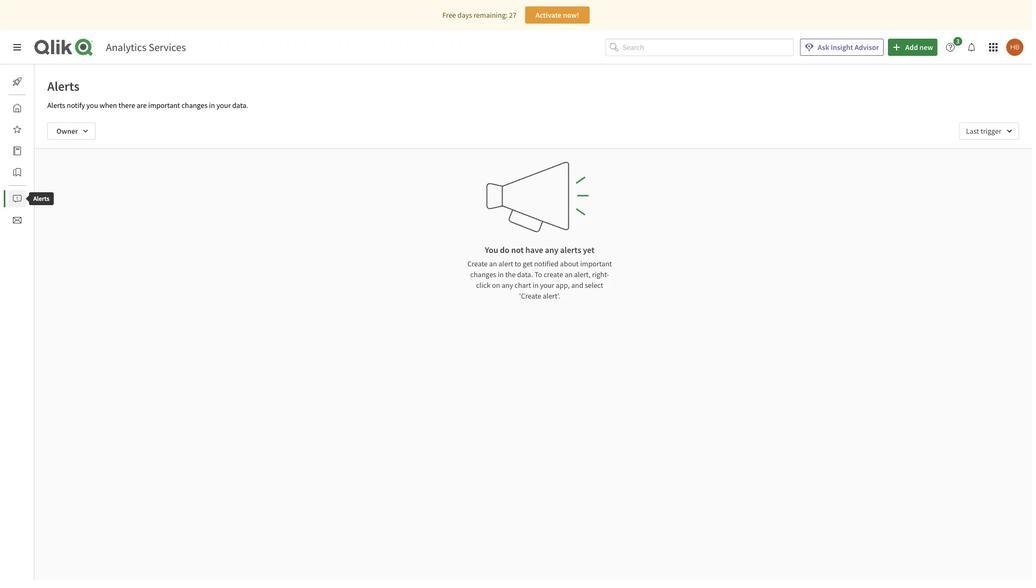 Task type: locate. For each thing, give the bounding box(es) containing it.
you
[[485, 245, 499, 255]]

new
[[920, 42, 934, 52]]

1 horizontal spatial your
[[540, 281, 555, 290]]

0 horizontal spatial any
[[502, 281, 513, 290]]

not
[[512, 245, 524, 255]]

about
[[560, 259, 579, 269]]

activate
[[536, 10, 562, 20]]

changes right the are
[[182, 101, 208, 110]]

1 vertical spatial important
[[581, 259, 612, 269]]

1 horizontal spatial any
[[545, 245, 559, 255]]

1 horizontal spatial changes
[[471, 270, 497, 280]]

catalog
[[34, 146, 58, 156]]

0 vertical spatial an
[[489, 259, 497, 269]]

important
[[148, 101, 180, 110], [581, 259, 612, 269]]

to
[[535, 270, 542, 280]]

collections image
[[13, 168, 22, 177]]

data. inside you do not have any alerts yet create an alert to get notified about important changes in the data. to create an alert, right- click on any chart in your app, and select 'create alert'.
[[517, 270, 533, 280]]

last trigger
[[967, 126, 1002, 136]]

0 horizontal spatial your
[[217, 101, 231, 110]]

do
[[500, 245, 510, 255]]

alerts link
[[9, 190, 52, 208]]

ask insight advisor
[[818, 42, 879, 52]]

alert,
[[574, 270, 591, 280]]

your inside you do not have any alerts yet create an alert to get notified about important changes in the data. to create an alert, right- click on any chart in your app, and select 'create alert'.
[[540, 281, 555, 290]]

days
[[458, 10, 472, 20]]

alert'.
[[543, 292, 561, 301]]

an left alert
[[489, 259, 497, 269]]

remaining:
[[474, 10, 508, 20]]

1 vertical spatial your
[[540, 281, 555, 290]]

0 horizontal spatial in
[[209, 101, 215, 110]]

any
[[545, 245, 559, 255], [502, 281, 513, 290]]

0 vertical spatial data.
[[232, 101, 248, 110]]

owner
[[56, 126, 78, 136]]

subscriptions image
[[13, 216, 22, 225]]

1 vertical spatial changes
[[471, 270, 497, 280]]

important up 'right-'
[[581, 259, 612, 269]]

click
[[476, 281, 491, 290]]

services
[[149, 41, 186, 54]]

the
[[506, 270, 516, 280]]

alerts inside alerts link
[[34, 194, 52, 204]]

changes
[[182, 101, 208, 110], [471, 270, 497, 280]]

Search text field
[[623, 39, 794, 56]]

add new
[[906, 42, 934, 52]]

an down 'about'
[[565, 270, 573, 280]]

3 button
[[942, 37, 966, 56]]

1 vertical spatial data.
[[517, 270, 533, 280]]

in
[[209, 101, 215, 110], [498, 270, 504, 280], [533, 281, 539, 290]]

2 vertical spatial in
[[533, 281, 539, 290]]

0 horizontal spatial changes
[[182, 101, 208, 110]]

0 horizontal spatial data.
[[232, 101, 248, 110]]

1 vertical spatial an
[[565, 270, 573, 280]]

any up notified
[[545, 245, 559, 255]]

0 vertical spatial changes
[[182, 101, 208, 110]]

'create
[[519, 292, 542, 301]]

alerts
[[47, 78, 79, 94], [47, 101, 65, 110], [34, 194, 52, 204], [33, 195, 49, 203]]

0 vertical spatial important
[[148, 101, 180, 110]]

create
[[544, 270, 563, 280]]

1 vertical spatial in
[[498, 270, 504, 280]]

alerts inside alerts tooltip
[[33, 195, 49, 203]]

when
[[100, 101, 117, 110]]

1 horizontal spatial an
[[565, 270, 573, 280]]

owner button
[[47, 123, 96, 140]]

an
[[489, 259, 497, 269], [565, 270, 573, 280]]

important right the are
[[148, 101, 180, 110]]

data.
[[232, 101, 248, 110], [517, 270, 533, 280]]

add new button
[[889, 39, 938, 56]]

27
[[509, 10, 517, 20]]

2 horizontal spatial in
[[533, 281, 539, 290]]

0 horizontal spatial an
[[489, 259, 497, 269]]

any down the
[[502, 281, 513, 290]]

1 horizontal spatial data.
[[517, 270, 533, 280]]

are
[[137, 101, 147, 110]]

1 horizontal spatial in
[[498, 270, 504, 280]]

your
[[217, 101, 231, 110], [540, 281, 555, 290]]

searchbar element
[[606, 39, 794, 56]]

yet
[[583, 245, 595, 255]]

favorites image
[[13, 125, 22, 134]]

select
[[585, 281, 604, 290]]

1 horizontal spatial important
[[581, 259, 612, 269]]

trigger
[[981, 126, 1002, 136]]

changes up click
[[471, 270, 497, 280]]



Task type: describe. For each thing, give the bounding box(es) containing it.
you do not have any alerts yet create an alert to get notified about important changes in the data. to create an alert, right- click on any chart in your app, and select 'create alert'.
[[468, 245, 612, 301]]

analytics
[[106, 41, 147, 54]]

advisor
[[855, 42, 879, 52]]

activate now!
[[536, 10, 580, 20]]

filters region
[[34, 114, 1033, 148]]

you
[[87, 101, 98, 110]]

0 horizontal spatial important
[[148, 101, 180, 110]]

app,
[[556, 281, 570, 290]]

alerts tooltip
[[22, 193, 61, 205]]

1 vertical spatial any
[[502, 281, 513, 290]]

navigation pane element
[[0, 69, 58, 233]]

free days remaining: 27
[[443, 10, 517, 20]]

add
[[906, 42, 919, 52]]

0 vertical spatial any
[[545, 245, 559, 255]]

catalog link
[[9, 143, 58, 160]]

notified
[[534, 259, 559, 269]]

alert
[[499, 259, 514, 269]]

analytics services
[[106, 41, 186, 54]]

now!
[[563, 10, 580, 20]]

open sidebar menu image
[[13, 43, 22, 52]]

alerts notify you when there are important changes in your data.
[[47, 101, 248, 110]]

have
[[526, 245, 544, 255]]

home link
[[9, 100, 53, 117]]

chart
[[515, 281, 531, 290]]

on
[[492, 281, 500, 290]]

0 vertical spatial your
[[217, 101, 231, 110]]

right-
[[592, 270, 609, 280]]

howard brown image
[[1007, 39, 1024, 56]]

insight
[[831, 42, 854, 52]]

activate now! link
[[525, 6, 590, 24]]

there
[[119, 101, 135, 110]]

create
[[468, 259, 488, 269]]

ask
[[818, 42, 830, 52]]

changes inside you do not have any alerts yet create an alert to get notified about important changes in the data. to create an alert, right- click on any chart in your app, and select 'create alert'.
[[471, 270, 497, 280]]

Last trigger field
[[960, 123, 1020, 140]]

to
[[515, 259, 522, 269]]

free
[[443, 10, 456, 20]]

and
[[572, 281, 584, 290]]

ask insight advisor button
[[800, 39, 884, 56]]

last
[[967, 126, 980, 136]]

3
[[957, 37, 960, 45]]

getting started image
[[13, 77, 22, 86]]

important inside you do not have any alerts yet create an alert to get notified about important changes in the data. to create an alert, right- click on any chart in your app, and select 'create alert'.
[[581, 259, 612, 269]]

0 vertical spatial in
[[209, 101, 215, 110]]

notify
[[67, 101, 85, 110]]

get
[[523, 259, 533, 269]]

home
[[34, 103, 53, 113]]

alerts
[[561, 245, 582, 255]]

analytics services element
[[106, 41, 186, 54]]



Task type: vqa. For each thing, say whether or not it's contained in the screenshot.
Manage where and how you receive your notifications.
no



